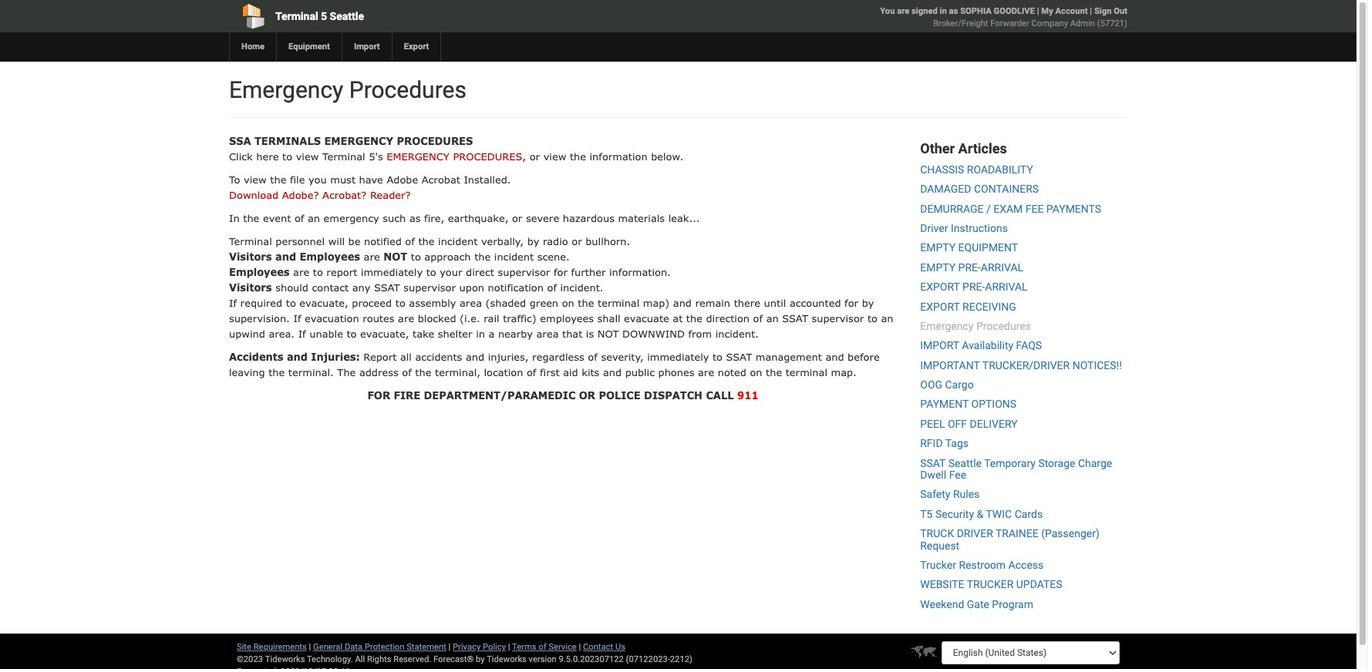 Task type: describe. For each thing, give the bounding box(es) containing it.
2 export from the top
[[920, 300, 960, 313]]

of up green at the left top of page
[[547, 281, 557, 294]]

0 vertical spatial employees
[[300, 251, 360, 263]]

1 vertical spatial arrival
[[985, 281, 1028, 293]]

severity,
[[601, 351, 644, 363]]

website trucker updates link
[[920, 579, 1062, 591]]

terminal for personnel
[[229, 235, 272, 248]]

ssat up proceed
[[374, 281, 400, 294]]

website
[[920, 579, 964, 591]]

2 vertical spatial supervisor
[[812, 312, 864, 325]]

0 vertical spatial arrival
[[981, 261, 1023, 274]]

as inside you are signed in as sophia goodlive | my account | sign out broker/freight forwarder company admin (57721)
[[949, 6, 958, 16]]

/
[[986, 202, 991, 215]]

shall
[[597, 312, 620, 325]]

of up kits
[[588, 351, 598, 363]]

weekend gate program link
[[920, 598, 1033, 611]]

to inside ssa terminals emergency procedures click here to view terminal 5's emergency procedures , or view the information below.
[[282, 150, 292, 163]]

police
[[599, 389, 641, 402]]

terminal inside report all accidents and injuries, regardless of severity, immediately to ssat management and before leaving the terminal. the address of the terminal, location of first aid kits and public phones are noted on the terminal map.
[[786, 366, 827, 379]]

weekend
[[920, 598, 964, 611]]

driver
[[920, 222, 948, 234]]

the inside ssa terminals emergency procedures click here to view terminal 5's emergency procedures , or view the information below.
[[570, 150, 586, 163]]

general data protection statement link
[[313, 642, 446, 653]]

rights
[[367, 655, 391, 665]]

ssat inside "other articles chassis roadability damaged containers demurrage / exam fee payments driver instructions empty equipment empty pre-arrival export pre-arrival export receiving emergency procedures import availability faqs important trucker/driver notices!! oog cargo payment options peel off delivery rfid tags ssat seattle temporary storage charge dwell fee safety rules t5 security & twic cards truck driver trainee (passenger) request trucker restroom access website trucker updates weekend gate program"
[[920, 457, 946, 469]]

from
[[688, 328, 712, 340]]

bullhorn.
[[585, 235, 630, 248]]

home link
[[229, 32, 276, 62]]

0 horizontal spatial evacuate,
[[299, 297, 348, 309]]

terminal for 5
[[275, 10, 318, 22]]

evacuate
[[624, 312, 669, 325]]

on inside terminal personnel will be notified of the incident verbally, by radio or bullhorn. visitors and employees are not to approach the incident scene. employees are to report immediately to your direct supervisor for further information. visitors should contact any ssat supervisor upon notification of incident. if required to evacuate, proceed to assembly area (shaded green on the terminal map) and remain there until accounted for by supervision. if evacuation routes are blocked (i.e. rail traffic) employees shall evacuate at the direction of an ssat supervisor to an upwind area. if unable to evacuate, take shelter in a nearby area that is not downwind from incident.
[[562, 297, 574, 309]]

here
[[256, 150, 279, 163]]

forecast®
[[433, 655, 474, 665]]

area.
[[269, 328, 295, 340]]

1 vertical spatial incident
[[494, 251, 534, 263]]

immediately inside terminal personnel will be notified of the incident verbally, by radio or bullhorn. visitors and employees are not to approach the incident scene. employees are to report immediately to your direct supervisor for further information. visitors should contact any ssat supervisor upon notification of incident. if required to evacuate, proceed to assembly area (shaded green on the terminal map) and remain there until accounted for by supervision. if evacuation routes are blocked (i.e. rail traffic) employees shall evacuate at the direction of an ssat supervisor to an upwind area. if unable to evacuate, take shelter in a nearby area that is not downwind from incident.
[[361, 266, 423, 278]]

direction
[[706, 312, 750, 325]]

trucker
[[967, 579, 1013, 591]]

verbally,
[[481, 235, 524, 248]]

notified
[[364, 235, 402, 248]]

safety
[[920, 488, 950, 501]]

cargo
[[945, 379, 974, 391]]

0 vertical spatial supervisor
[[498, 266, 550, 278]]

trucker/driver
[[982, 359, 1070, 371]]

equipment link
[[276, 32, 342, 62]]

to right proceed
[[395, 297, 405, 309]]

unable
[[309, 328, 343, 340]]

contact
[[583, 642, 613, 653]]

0 horizontal spatial employees
[[229, 266, 290, 278]]

storage
[[1038, 457, 1075, 469]]

| up 9.5.0.202307122
[[579, 642, 581, 653]]

ssat seattle temporary storage charge dwell fee link
[[920, 457, 1112, 481]]

seattle inside "other articles chassis roadability damaged containers demurrage / exam fee payments driver instructions empty equipment empty pre-arrival export pre-arrival export receiving emergency procedures import availability faqs important trucker/driver notices!! oog cargo payment options peel off delivery rfid tags ssat seattle temporary storage charge dwell fee safety rules t5 security & twic cards truck driver trainee (passenger) request trucker restroom access website trucker updates weekend gate program"
[[948, 457, 982, 469]]

the up from
[[686, 312, 702, 325]]

department/paramedic
[[424, 389, 576, 402]]

your
[[440, 266, 462, 278]]

terminals
[[254, 135, 321, 147]]

the down the management
[[766, 366, 782, 379]]

installed.
[[464, 174, 511, 186]]

and down severity,
[[603, 366, 622, 379]]

damaged
[[920, 183, 971, 195]]

and up at
[[673, 297, 692, 309]]

0 vertical spatial pre-
[[958, 261, 981, 274]]

chassis
[[920, 163, 964, 176]]

import link
[[342, 32, 391, 62]]

and up terminal.
[[287, 351, 308, 363]]

2 empty from the top
[[920, 261, 956, 274]]

privacy
[[453, 642, 481, 653]]

the right in
[[243, 212, 259, 224]]

(passenger)
[[1041, 528, 1100, 540]]

notices!!
[[1072, 359, 1122, 371]]

trucker
[[920, 559, 956, 571]]

empty equipment link
[[920, 242, 1018, 254]]

ssat down until
[[782, 312, 808, 325]]

to down should
[[286, 297, 296, 309]]

information.
[[609, 266, 671, 278]]

injuries:
[[311, 351, 360, 363]]

t5
[[920, 508, 933, 520]]

0 vertical spatial incident.
[[560, 281, 603, 294]]

of inside site requirements | general data protection statement | privacy policy | terms of service | contact us ©2023 tideworks technology. all rights reserved. forecast® by tideworks version 9.5.0.202307122 (07122023-2212)
[[538, 642, 546, 653]]

service
[[549, 642, 577, 653]]

and up map. at the right bottom of page
[[825, 351, 844, 363]]

1 vertical spatial procedures
[[453, 150, 522, 163]]

hazardous
[[563, 212, 615, 224]]

immediately inside report all accidents and injuries, regardless of severity, immediately to ssat management and before leaving the terminal. the address of the terminal, location of first aid kits and public phones are noted on the terminal map.
[[647, 351, 709, 363]]

event
[[263, 212, 291, 224]]

must
[[330, 174, 356, 186]]

0 vertical spatial area
[[460, 297, 482, 309]]

to inside report all accidents and injuries, regardless of severity, immediately to ssat management and before leaving the terminal. the address of the terminal, location of first aid kits and public phones are noted on the terminal map.
[[712, 351, 723, 363]]

0 vertical spatial not
[[383, 251, 407, 263]]

0 horizontal spatial incident
[[438, 235, 478, 248]]

admin
[[1070, 19, 1095, 29]]

import
[[354, 42, 380, 52]]

of right "notified"
[[405, 235, 415, 248]]

you are signed in as sophia goodlive | my account | sign out broker/freight forwarder company admin (57721)
[[880, 6, 1127, 29]]

of down the "there"
[[753, 312, 763, 325]]

1 horizontal spatial for
[[844, 297, 858, 309]]

articles
[[958, 140, 1007, 157]]

0 horizontal spatial as
[[409, 212, 421, 224]]

chassis roadability link
[[920, 163, 1033, 176]]

0 horizontal spatial for
[[554, 266, 568, 278]]

2 visitors from the top
[[229, 281, 272, 294]]

ssat inside report all accidents and injuries, regardless of severity, immediately to ssat management and before leaving the terminal. the address of the terminal, location of first aid kits and public phones are noted on the terminal map.
[[726, 351, 752, 363]]

emergency inside "other articles chassis roadability damaged containers demurrage / exam fee payments driver instructions empty equipment empty pre-arrival export pre-arrival export receiving emergency procedures import availability faqs important trucker/driver notices!! oog cargo payment options peel off delivery rfid tags ssat seattle temporary storage charge dwell fee safety rules t5 security & twic cards truck driver trainee (passenger) request trucker restroom access website trucker updates weekend gate program"
[[920, 320, 974, 332]]

containers
[[974, 183, 1039, 195]]

export receiving link
[[920, 300, 1016, 313]]

are inside you are signed in as sophia goodlive | my account | sign out broker/freight forwarder company admin (57721)
[[897, 6, 909, 16]]

0 vertical spatial if
[[229, 297, 237, 309]]

adobe
[[387, 174, 418, 186]]

noted
[[718, 366, 746, 379]]

the up direct
[[474, 251, 491, 263]]

0 vertical spatial by
[[527, 235, 539, 248]]

peel
[[920, 418, 945, 430]]

contact us link
[[583, 642, 625, 653]]

2 horizontal spatial view
[[543, 150, 566, 163]]

1 vertical spatial area
[[536, 328, 559, 340]]

1 export from the top
[[920, 281, 960, 293]]

kits
[[582, 366, 599, 379]]

1 vertical spatial or
[[512, 212, 522, 224]]

download adobe? acrobat? reader? link
[[229, 189, 411, 201]]

sign
[[1094, 6, 1112, 16]]

other
[[920, 140, 955, 157]]

further
[[571, 266, 606, 278]]

1 horizontal spatial an
[[766, 312, 779, 325]]

the down accidents
[[415, 366, 431, 379]]

upon
[[459, 281, 484, 294]]

5
[[321, 10, 327, 22]]

| left general
[[309, 642, 311, 653]]

that
[[562, 328, 582, 340]]

updates
[[1016, 579, 1062, 591]]

empty pre-arrival link
[[920, 261, 1023, 274]]

| up tideworks
[[508, 642, 510, 653]]

or inside terminal personnel will be notified of the incident verbally, by radio or bullhorn. visitors and employees are not to approach the incident scene. employees are to report immediately to your direct supervisor for further information. visitors should contact any ssat supervisor upon notification of incident. if required to evacuate, proceed to assembly area (shaded green on the terminal map) and remain there until accounted for by supervision. if evacuation routes are blocked (i.e. rail traffic) employees shall evacuate at the direction of an ssat supervisor to an upwind area. if unable to evacuate, take shelter in a nearby area that is not downwind from incident.
[[572, 235, 582, 248]]

there
[[734, 297, 760, 309]]

1 visitors from the top
[[229, 251, 272, 263]]

1 vertical spatial if
[[293, 312, 301, 325]]

my
[[1041, 6, 1053, 16]]

by inside site requirements | general data protection statement | privacy policy | terms of service | contact us ©2023 tideworks technology. all rights reserved. forecast® by tideworks version 9.5.0.202307122 (07122023-2212)
[[476, 655, 485, 665]]

and up terminal,
[[466, 351, 484, 363]]

should
[[275, 281, 308, 294]]

truck driver trainee (passenger) request link
[[920, 528, 1100, 552]]

1 empty from the top
[[920, 242, 956, 254]]

payment
[[920, 398, 969, 411]]

emergency
[[324, 212, 379, 224]]

terminal 5 seattle
[[275, 10, 364, 22]]

or inside ssa terminals emergency procedures click here to view terminal 5's emergency procedures , or view the information below.
[[530, 150, 540, 163]]

to down evacuation
[[347, 328, 357, 340]]

1 vertical spatial pre-
[[962, 281, 985, 293]]

export link
[[391, 32, 441, 62]]

important
[[920, 359, 980, 371]]

of left first
[[527, 366, 536, 379]]

call
[[706, 389, 734, 402]]

ssa terminals emergency procedures click here to view terminal 5's emergency procedures , or view the information below.
[[229, 135, 684, 163]]



Task type: locate. For each thing, give the bounding box(es) containing it.
emergency up import
[[920, 320, 974, 332]]

incident up approach
[[438, 235, 478, 248]]

ssat up noted
[[726, 351, 752, 363]]

report
[[363, 351, 397, 363]]

supervisor up notification
[[498, 266, 550, 278]]

0 vertical spatial or
[[530, 150, 540, 163]]

emergency up 5's
[[324, 135, 393, 147]]

1 horizontal spatial view
[[296, 150, 319, 163]]

not down "notified"
[[383, 251, 407, 263]]

| up forecast® at the left
[[448, 642, 451, 653]]

broker/freight
[[933, 19, 988, 29]]

1 horizontal spatial evacuate,
[[360, 328, 409, 340]]

gate
[[967, 598, 989, 611]]

seattle down tags
[[948, 457, 982, 469]]

1 horizontal spatial as
[[949, 6, 958, 16]]

procedures
[[397, 135, 473, 147], [453, 150, 522, 163]]

1 vertical spatial export
[[920, 300, 960, 313]]

1 horizontal spatial on
[[750, 366, 762, 379]]

on inside report all accidents and injuries, regardless of severity, immediately to ssat management and before leaving the terminal. the address of the terminal, location of first aid kits and public phones are noted on the terminal map.
[[750, 366, 762, 379]]

of down all
[[402, 366, 412, 379]]

if left required
[[229, 297, 237, 309]]

routes
[[363, 312, 394, 325]]

1 vertical spatial terminal
[[786, 366, 827, 379]]

terminal personnel will be notified of the incident verbally, by radio or bullhorn. visitors and employees are not to approach the incident scene. employees are to report immediately to your direct supervisor for further information. visitors should contact any ssat supervisor upon notification of incident. if required to evacuate, proceed to assembly area (shaded green on the terminal map) and remain there until accounted for by supervision. if evacuation routes are blocked (i.e. rail traffic) employees shall evacuate at the direction of an ssat supervisor to an upwind area. if unable to evacuate, take shelter in a nearby area that is not downwind from incident.
[[229, 235, 893, 340]]

shelter
[[438, 328, 472, 340]]

terminal
[[275, 10, 318, 22], [322, 150, 365, 163], [229, 235, 272, 248]]

options
[[971, 398, 1016, 411]]

2 horizontal spatial or
[[572, 235, 582, 248]]

are up 'take'
[[398, 312, 414, 325]]

0 horizontal spatial emergency
[[229, 76, 343, 103]]

safety rules link
[[920, 488, 980, 501]]

to left approach
[[411, 251, 421, 263]]

on right noted
[[750, 366, 762, 379]]

the inside to view the file you must have adobe acrobat installed. download adobe? acrobat? reader?
[[270, 174, 286, 186]]

equipment
[[958, 242, 1018, 254]]

evacuate, down contact
[[299, 297, 348, 309]]

or left severe
[[512, 212, 522, 224]]

1 vertical spatial visitors
[[229, 281, 272, 294]]

0 horizontal spatial supervisor
[[403, 281, 456, 294]]

| left sign
[[1090, 6, 1092, 16]]

visitors down in
[[229, 251, 272, 263]]

terminal inside terminal personnel will be notified of the incident verbally, by radio or bullhorn. visitors and employees are not to approach the incident scene. employees are to report immediately to your direct supervisor for further information. visitors should contact any ssat supervisor upon notification of incident. if required to evacuate, proceed to assembly area (shaded green on the terminal map) and remain there until accounted for by supervision. if evacuation routes are blocked (i.e. rail traffic) employees shall evacuate at the direction of an ssat supervisor to an upwind area. if unable to evacuate, take shelter in a nearby area that is not downwind from incident.
[[229, 235, 272, 248]]

911
[[737, 389, 759, 402]]

1 vertical spatial on
[[750, 366, 762, 379]]

1 horizontal spatial immediately
[[647, 351, 709, 363]]

report all accidents and injuries, regardless of severity, immediately to ssat management and before leaving the terminal. the address of the terminal, location of first aid kits and public phones are noted on the terminal map.
[[229, 351, 880, 379]]

or right ,
[[530, 150, 540, 163]]

0 vertical spatial terminal
[[598, 297, 639, 309]]

fire
[[394, 389, 420, 402]]

take
[[413, 328, 434, 340]]

2 vertical spatial or
[[572, 235, 582, 248]]

0 vertical spatial emergency
[[229, 76, 343, 103]]

0 horizontal spatial terminal
[[229, 235, 272, 248]]

(07122023-
[[626, 655, 670, 665]]

1 vertical spatial as
[[409, 212, 421, 224]]

1 horizontal spatial terminal
[[275, 10, 318, 22]]

or right radio at the left of the page
[[572, 235, 582, 248]]

signed
[[912, 6, 938, 16]]

and down personnel
[[275, 251, 296, 263]]

not down shall
[[597, 328, 619, 340]]

0 vertical spatial export
[[920, 281, 960, 293]]

site
[[237, 642, 251, 653]]

2 vertical spatial terminal
[[229, 235, 272, 248]]

view up download
[[244, 174, 267, 186]]

emergency down equipment link
[[229, 76, 343, 103]]

as
[[949, 6, 958, 16], [409, 212, 421, 224]]

0 horizontal spatial seattle
[[330, 10, 364, 22]]

1 horizontal spatial in
[[940, 6, 947, 16]]

2 vertical spatial by
[[476, 655, 485, 665]]

accidents
[[229, 351, 283, 363]]

pre- down empty equipment link
[[958, 261, 981, 274]]

(i.e.
[[460, 312, 480, 325]]

1 horizontal spatial incident.
[[715, 328, 759, 340]]

empty down empty equipment link
[[920, 261, 956, 274]]

general
[[313, 642, 343, 653]]

1 vertical spatial for
[[844, 297, 858, 309]]

1 vertical spatial evacuate,
[[360, 328, 409, 340]]

area up (i.e.
[[460, 297, 482, 309]]

1 horizontal spatial terminal
[[786, 366, 827, 379]]

procedures
[[349, 76, 466, 103], [976, 320, 1031, 332]]

0 horizontal spatial by
[[476, 655, 485, 665]]

of
[[295, 212, 304, 224], [405, 235, 415, 248], [547, 281, 557, 294], [753, 312, 763, 325], [588, 351, 598, 363], [402, 366, 412, 379], [527, 366, 536, 379], [538, 642, 546, 653]]

by down privacy policy link
[[476, 655, 485, 665]]

are down "notified"
[[364, 251, 380, 263]]

terminal inside ssa terminals emergency procedures click here to view terminal 5's emergency procedures , or view the information below.
[[322, 150, 365, 163]]

1 vertical spatial emergency
[[920, 320, 974, 332]]

home
[[241, 42, 265, 52]]

procedures inside "other articles chassis roadability damaged containers demurrage / exam fee payments driver instructions empty equipment empty pre-arrival export pre-arrival export receiving emergency procedures import availability faqs important trucker/driver notices!! oog cargo payment options peel off delivery rfid tags ssat seattle temporary storage charge dwell fee safety rules t5 security & twic cards truck driver trainee (passenger) request trucker restroom access website trucker updates weekend gate program"
[[976, 320, 1031, 332]]

0 vertical spatial seattle
[[330, 10, 364, 22]]

2 horizontal spatial an
[[881, 312, 893, 325]]

1 vertical spatial not
[[597, 328, 619, 340]]

1 vertical spatial seattle
[[948, 457, 982, 469]]

1 vertical spatial by
[[862, 297, 874, 309]]

security
[[935, 508, 974, 520]]

0 horizontal spatial procedures
[[349, 76, 466, 103]]

on up employees
[[562, 297, 574, 309]]

0 vertical spatial visitors
[[229, 251, 272, 263]]

tags
[[945, 437, 969, 450]]

0 vertical spatial terminal
[[275, 10, 318, 22]]

0 vertical spatial empty
[[920, 242, 956, 254]]

9.5.0.202307122
[[559, 655, 624, 665]]

1 vertical spatial empty
[[920, 261, 956, 274]]

incident down verbally,
[[494, 251, 534, 263]]

equipment
[[288, 42, 330, 52]]

terminal left 5
[[275, 10, 318, 22]]

1 horizontal spatial seattle
[[948, 457, 982, 469]]

0 horizontal spatial an
[[308, 212, 320, 224]]

0 vertical spatial on
[[562, 297, 574, 309]]

are up should
[[293, 266, 309, 278]]

for fire department/paramedic or police dispatch call 911
[[367, 389, 759, 402]]

by left radio at the left of the page
[[527, 235, 539, 248]]

all
[[355, 655, 365, 665]]

the up employees
[[578, 297, 594, 309]]

1 vertical spatial emergency
[[387, 150, 449, 163]]

to left your in the top of the page
[[426, 266, 436, 278]]

terminal down in
[[229, 235, 272, 248]]

evacuate, down routes
[[360, 328, 409, 340]]

upwind
[[229, 328, 265, 340]]

ssat down the rfid
[[920, 457, 946, 469]]

visitors up required
[[229, 281, 272, 294]]

restroom
[[959, 559, 1006, 571]]

0 vertical spatial for
[[554, 266, 568, 278]]

truck
[[920, 528, 954, 540]]

1 horizontal spatial employees
[[300, 251, 360, 263]]

procedures up emergency procedures link
[[397, 135, 473, 147]]

have
[[359, 174, 383, 186]]

0 horizontal spatial terminal
[[598, 297, 639, 309]]

pre- down "empty pre-arrival" link
[[962, 281, 985, 293]]

1 vertical spatial employees
[[229, 266, 290, 278]]

by
[[527, 235, 539, 248], [862, 297, 874, 309], [476, 655, 485, 665]]

view right ,
[[543, 150, 566, 163]]

(shaded
[[485, 297, 526, 309]]

policy
[[483, 642, 506, 653]]

to view the file you must have adobe acrobat installed. download adobe? acrobat? reader?
[[229, 174, 511, 201]]

supervisor down accounted
[[812, 312, 864, 325]]

in inside terminal personnel will be notified of the incident verbally, by radio or bullhorn. visitors and employees are not to approach the incident scene. employees are to report immediately to your direct supervisor for further information. visitors should contact any ssat supervisor upon notification of incident. if required to evacuate, proceed to assembly area (shaded green on the terminal map) and remain there until accounted for by supervision. if evacuation routes are blocked (i.e. rail traffic) employees shall evacuate at the direction of an ssat supervisor to an upwind area. if unable to evacuate, take shelter in a nearby area that is not downwind from incident.
[[476, 328, 485, 340]]

or
[[579, 389, 595, 402]]

assembly
[[409, 297, 456, 309]]

for down scene.
[[554, 266, 568, 278]]

for
[[554, 266, 568, 278], [844, 297, 858, 309]]

1 vertical spatial terminal
[[322, 150, 365, 163]]

fee
[[1025, 202, 1044, 215]]

of right event
[[295, 212, 304, 224]]

terms
[[512, 642, 536, 653]]

twic
[[986, 508, 1012, 520]]

any
[[352, 281, 370, 294]]

| left my
[[1037, 6, 1039, 16]]

you
[[308, 174, 327, 186]]

1 vertical spatial incident.
[[715, 328, 759, 340]]

click
[[229, 150, 253, 163]]

procedures up installed.
[[453, 150, 522, 163]]

import
[[920, 340, 959, 352]]

emergency up the adobe at the top of page
[[387, 150, 449, 163]]

driver instructions link
[[920, 222, 1008, 234]]

the down fire,
[[418, 235, 435, 248]]

to down terminals
[[282, 150, 292, 163]]

0 horizontal spatial not
[[383, 251, 407, 263]]

us
[[615, 642, 625, 653]]

arrival up receiving
[[985, 281, 1028, 293]]

for
[[367, 389, 390, 402]]

if right the area.
[[298, 328, 306, 340]]

2 horizontal spatial by
[[862, 297, 874, 309]]

in inside you are signed in as sophia goodlive | my account | sign out broker/freight forwarder company admin (57721)
[[940, 6, 947, 16]]

arrival down equipment
[[981, 261, 1023, 274]]

seattle right 5
[[330, 10, 364, 22]]

,
[[522, 150, 526, 163]]

1 horizontal spatial not
[[597, 328, 619, 340]]

0 vertical spatial procedures
[[349, 76, 466, 103]]

to up noted
[[712, 351, 723, 363]]

the left information
[[570, 150, 586, 163]]

contact
[[312, 281, 349, 294]]

1 vertical spatial procedures
[[976, 320, 1031, 332]]

1 vertical spatial supervisor
[[403, 281, 456, 294]]

1 horizontal spatial by
[[527, 235, 539, 248]]

damaged containers link
[[920, 183, 1039, 195]]

are left noted
[[698, 366, 714, 379]]

0 horizontal spatial on
[[562, 297, 574, 309]]

management
[[756, 351, 822, 363]]

of up version
[[538, 642, 546, 653]]

acrobat?
[[322, 189, 367, 201]]

0 horizontal spatial area
[[460, 297, 482, 309]]

the down accidents and injuries:
[[268, 366, 285, 379]]

rfid
[[920, 437, 943, 450]]

by right accounted
[[862, 297, 874, 309]]

terminal
[[598, 297, 639, 309], [786, 366, 827, 379]]

0 horizontal spatial in
[[476, 328, 485, 340]]

traffic)
[[503, 312, 537, 325]]

at
[[673, 312, 683, 325]]

empty down driver
[[920, 242, 956, 254]]

2 horizontal spatial terminal
[[322, 150, 365, 163]]

terminal up must
[[322, 150, 365, 163]]

employees down will
[[300, 251, 360, 263]]

phones
[[658, 366, 694, 379]]

0 vertical spatial evacuate,
[[299, 297, 348, 309]]

dispatch
[[644, 389, 703, 402]]

to up contact
[[313, 266, 323, 278]]

file
[[290, 174, 305, 186]]

2 vertical spatial if
[[298, 328, 306, 340]]

employees up required
[[229, 266, 290, 278]]

before
[[848, 351, 880, 363]]

the left file at left
[[270, 174, 286, 186]]

in left a
[[476, 328, 485, 340]]

are inside report all accidents and injuries, regardless of severity, immediately to ssat management and before leaving the terminal. the address of the terminal, location of first aid kits and public phones are noted on the terminal map.
[[698, 366, 714, 379]]

scene.
[[537, 251, 570, 263]]

1 horizontal spatial or
[[530, 150, 540, 163]]

to up before
[[867, 312, 877, 325]]

trucker restroom access link
[[920, 559, 1044, 571]]

technology.
[[307, 655, 353, 665]]

oog
[[920, 379, 942, 391]]

to
[[229, 174, 240, 186]]

0 vertical spatial emergency
[[324, 135, 393, 147]]

are right you
[[897, 6, 909, 16]]

0 vertical spatial procedures
[[397, 135, 473, 147]]

1 horizontal spatial area
[[536, 328, 559, 340]]

view inside to view the file you must have adobe acrobat installed. download adobe? acrobat? reader?
[[244, 174, 267, 186]]

area down employees
[[536, 328, 559, 340]]

terminal up shall
[[598, 297, 639, 309]]

view down terminals
[[296, 150, 319, 163]]

©2023 tideworks
[[237, 655, 305, 665]]

terminal inside terminal personnel will be notified of the incident verbally, by radio or bullhorn. visitors and employees are not to approach the incident scene. employees are to report immediately to your direct supervisor for further information. visitors should contact any ssat supervisor upon notification of incident. if required to evacuate, proceed to assembly area (shaded green on the terminal map) and remain there until accounted for by supervision. if evacuation routes are blocked (i.e. rail traffic) employees shall evacuate at the direction of an ssat supervisor to an upwind area. if unable to evacuate, take shelter in a nearby area that is not downwind from incident.
[[598, 297, 639, 309]]

as left fire,
[[409, 212, 421, 224]]

fire,
[[424, 212, 444, 224]]

0 horizontal spatial view
[[244, 174, 267, 186]]

export
[[404, 42, 429, 52]]

not
[[383, 251, 407, 263], [597, 328, 619, 340]]

0 horizontal spatial immediately
[[361, 266, 423, 278]]

0 horizontal spatial or
[[512, 212, 522, 224]]

immediately up phones
[[647, 351, 709, 363]]

5's
[[369, 150, 383, 163]]

if up the area.
[[293, 312, 301, 325]]

procedures down export link
[[349, 76, 466, 103]]

0 vertical spatial immediately
[[361, 266, 423, 278]]

proceed
[[352, 297, 392, 309]]

incident. down direction
[[715, 328, 759, 340]]

1 vertical spatial immediately
[[647, 351, 709, 363]]

availability
[[962, 340, 1013, 352]]

export up import
[[920, 300, 960, 313]]

1 horizontal spatial incident
[[494, 251, 534, 263]]

terminal 5 seattle link
[[229, 0, 590, 32]]

procedures down receiving
[[976, 320, 1031, 332]]

0 horizontal spatial incident.
[[560, 281, 603, 294]]

0 vertical spatial incident
[[438, 235, 478, 248]]

leaving
[[229, 366, 265, 379]]

1 horizontal spatial supervisor
[[498, 266, 550, 278]]

immediately down "notified"
[[361, 266, 423, 278]]

0 vertical spatial in
[[940, 6, 947, 16]]

the
[[337, 366, 356, 379]]

incident.
[[560, 281, 603, 294], [715, 328, 759, 340]]

direct
[[466, 266, 494, 278]]

information
[[590, 150, 647, 163]]

1 horizontal spatial procedures
[[976, 320, 1031, 332]]



Task type: vqa. For each thing, say whether or not it's contained in the screenshot.
or to the middle
yes



